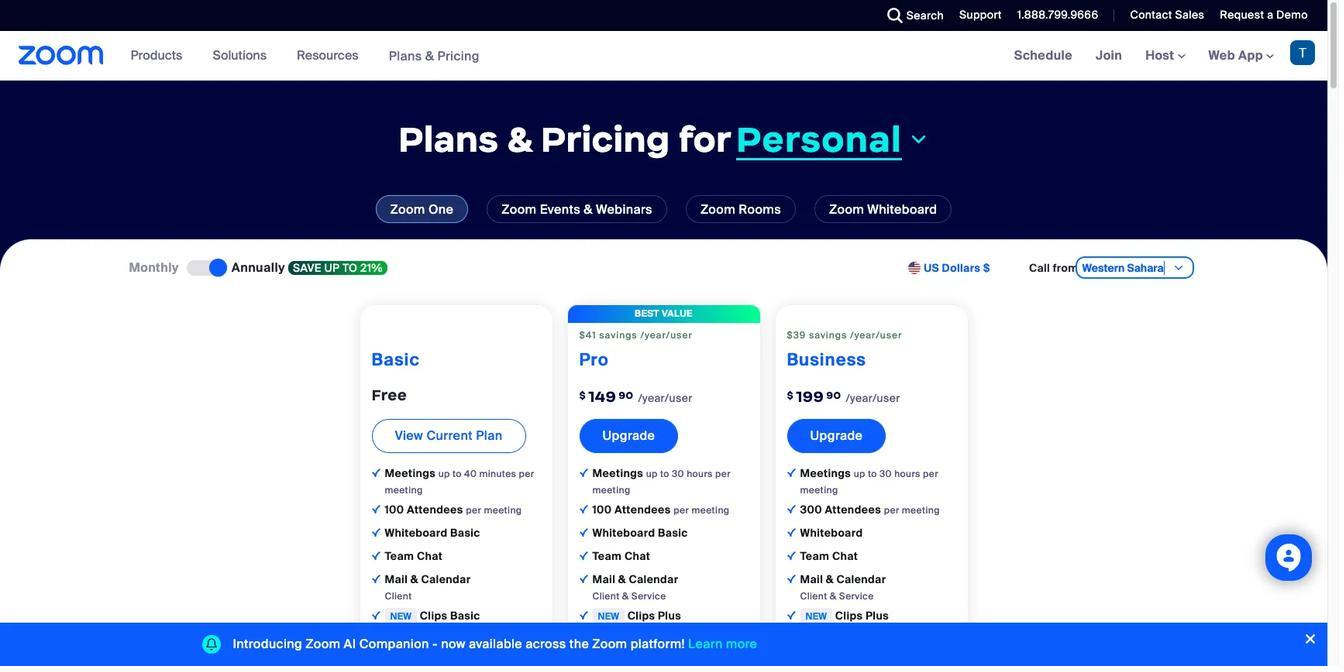 Task type: describe. For each thing, give the bounding box(es) containing it.
$41 savings /year/user pro
[[579, 329, 693, 371]]

mail & calendar client
[[385, 573, 471, 603]]

clips for view current plan
[[420, 609, 448, 623]]

/year/user inside $39 savings /year/user business
[[850, 329, 903, 342]]

best value
[[635, 308, 693, 320]]

solutions
[[213, 47, 267, 64]]

new notes for clips plus
[[598, 632, 660, 646]]

introducing
[[233, 636, 302, 653]]

/year/user inside $ 149 90 /year/user
[[638, 391, 693, 405]]

new clips plus for whiteboard
[[806, 609, 889, 623]]

up for include image corresponding to clips basic
[[438, 468, 450, 480]]

mail & calendar client & service for whiteboard
[[800, 573, 886, 603]]

$ 199 90 /year/user
[[787, 387, 900, 406]]

contact sales
[[1131, 8, 1205, 22]]

notes for basic
[[420, 632, 452, 646]]

sales
[[1176, 8, 1205, 22]]

300
[[800, 503, 822, 517]]

plans for plans & pricing for
[[398, 117, 499, 162]]

2 attendees from the left
[[615, 503, 671, 517]]

attendees for view current plan
[[407, 503, 463, 517]]

banner containing products
[[0, 31, 1328, 81]]

plans & pricing
[[389, 48, 480, 64]]

chat for view current plan
[[417, 549, 443, 563]]

solutions button
[[213, 31, 274, 81]]

companion
[[359, 636, 429, 653]]

best
[[635, 308, 660, 320]]

personal
[[736, 117, 902, 162]]

plan
[[476, 428, 503, 444]]

learn
[[688, 636, 723, 653]]

21%
[[361, 261, 383, 275]]

value
[[662, 308, 693, 320]]

us dollars $ button
[[924, 261, 991, 276]]

1.888.799.9666
[[1018, 8, 1099, 22]]

up for clips plus include image
[[646, 468, 658, 480]]

ai
[[344, 636, 356, 653]]

request
[[1220, 8, 1265, 22]]

3 notes from the left
[[833, 632, 868, 646]]

$39
[[787, 329, 806, 342]]

$ inside popup button
[[984, 262, 991, 276]]

plans for plans & pricing
[[389, 48, 422, 64]]

minutes
[[479, 468, 517, 480]]

2 chat from the left
[[625, 549, 651, 563]]

meetings for upgrade
[[800, 467, 854, 480]]

199
[[796, 387, 824, 406]]

include image for clips basic
[[372, 469, 380, 477]]

$41
[[579, 329, 596, 342]]

/year/user inside $41 savings /year/user pro
[[641, 329, 693, 342]]

rooms
[[739, 202, 781, 218]]

chat for upgrade
[[832, 549, 858, 563]]

calendar for view current plan
[[421, 573, 471, 587]]

zoom right the
[[592, 636, 627, 653]]

monthly
[[129, 260, 179, 276]]

-
[[432, 636, 438, 653]]

zoom whiteboard
[[829, 202, 938, 218]]

149
[[588, 387, 616, 406]]

2 upgrade from the left
[[810, 428, 863, 444]]

from
[[1053, 262, 1079, 276]]

schedule
[[1014, 47, 1073, 64]]

support
[[960, 8, 1002, 22]]

pro
[[579, 349, 609, 371]]

profile picture image
[[1291, 40, 1315, 65]]

1 upgrade link from the left
[[579, 419, 679, 453]]

products
[[131, 47, 182, 64]]

up to 40 minutes per meeting
[[385, 468, 534, 497]]

save
[[293, 261, 322, 275]]

calendar for upgrade
[[837, 573, 886, 587]]

current
[[427, 428, 473, 444]]

40
[[464, 468, 477, 480]]

resources
[[297, 47, 359, 64]]

client for view current plan
[[385, 591, 412, 603]]

1 upgrade from the left
[[603, 428, 655, 444]]

zoom events & webinars
[[502, 202, 653, 218]]

savings for business
[[809, 329, 847, 342]]

view current plan link
[[372, 419, 526, 453]]

clips for upgrade
[[835, 609, 863, 623]]

personal button
[[736, 117, 929, 162]]

call
[[1029, 262, 1050, 276]]

pricing for plans & pricing for
[[541, 117, 670, 162]]

to for include icon
[[868, 468, 877, 480]]

search
[[907, 9, 944, 22]]

zoom for zoom one
[[390, 202, 425, 218]]

plus for whiteboard
[[866, 609, 889, 623]]

host button
[[1146, 47, 1186, 64]]

demo
[[1277, 8, 1308, 22]]

view
[[395, 428, 423, 444]]

a
[[1267, 8, 1274, 22]]

meetings navigation
[[1003, 31, 1328, 81]]

zoom one
[[390, 202, 454, 218]]

plans & pricing for
[[398, 117, 732, 162]]

pricing for plans & pricing
[[438, 48, 480, 64]]

notes for plus
[[628, 632, 660, 646]]

tabs of zoom services tab list
[[23, 195, 1305, 223]]

request a demo
[[1220, 8, 1308, 22]]

new clips plus for whiteboard basic
[[598, 609, 681, 623]]

introducing zoom ai companion - now available across the zoom platform! learn more
[[233, 636, 758, 653]]

web app button
[[1209, 47, 1274, 64]]

new for clips plus include image
[[598, 611, 620, 623]]

zoom rooms
[[701, 202, 781, 218]]

show options image
[[1172, 262, 1185, 275]]

per inside 300 attendees per meeting
[[884, 505, 900, 517]]

team chat for upgrade
[[800, 549, 858, 563]]

join
[[1096, 47, 1123, 64]]

up inside annually save up to 21%
[[324, 261, 340, 275]]

service for whiteboard basic
[[632, 591, 666, 603]]

products button
[[131, 31, 189, 81]]

dollars
[[942, 262, 981, 276]]

annually
[[232, 260, 285, 276]]

for
[[679, 117, 732, 162]]

mail & calendar client & service for whiteboard basic
[[593, 573, 679, 603]]

one
[[429, 202, 454, 218]]



Task type: vqa. For each thing, say whether or not it's contained in the screenshot.


Task type: locate. For each thing, give the bounding box(es) containing it.
calendar up the new clips basic
[[421, 573, 471, 587]]

$ left 149
[[579, 389, 586, 402]]

plans right resources dropdown button
[[389, 48, 422, 64]]

0 horizontal spatial whiteboard basic
[[385, 526, 480, 540]]

2 new notes from the left
[[598, 632, 660, 646]]

90 inside $ 149 90 /year/user
[[619, 389, 634, 402]]

2 90 from the left
[[826, 389, 841, 402]]

0 horizontal spatial 30
[[672, 468, 684, 480]]

0 horizontal spatial pricing
[[438, 48, 480, 64]]

1 horizontal spatial client
[[593, 591, 620, 603]]

30
[[672, 468, 684, 480], [880, 468, 892, 480]]

2 client from the left
[[593, 591, 620, 603]]

basic
[[372, 349, 420, 371], [450, 526, 480, 540], [658, 526, 688, 540], [450, 609, 480, 623]]

1 horizontal spatial 30
[[880, 468, 892, 480]]

2 calendar from the left
[[629, 573, 679, 587]]

team
[[385, 549, 414, 563], [593, 549, 622, 563], [800, 549, 830, 563]]

3 meetings from the left
[[800, 467, 854, 480]]

2 horizontal spatial calendar
[[837, 573, 886, 587]]

&
[[425, 48, 434, 64], [507, 117, 533, 162], [584, 202, 593, 218], [411, 573, 419, 587], [618, 573, 626, 587], [826, 573, 834, 587], [622, 591, 629, 603], [830, 591, 837, 603]]

0 horizontal spatial include image
[[372, 469, 380, 477]]

up to 30 hours per meeting for 100 attendees
[[593, 468, 731, 497]]

2 horizontal spatial team
[[800, 549, 830, 563]]

more
[[726, 636, 758, 653]]

1 plus from the left
[[658, 609, 681, 623]]

new
[[390, 611, 412, 623], [598, 611, 620, 623], [806, 611, 827, 623], [390, 634, 412, 646], [598, 634, 620, 646]]

client for upgrade
[[800, 591, 828, 603]]

meeting inside up to 40 minutes per meeting
[[385, 484, 423, 497]]

2 horizontal spatial $
[[984, 262, 991, 276]]

support link
[[948, 0, 1006, 31], [960, 8, 1002, 22]]

2 mail from the left
[[593, 573, 616, 587]]

2 horizontal spatial chat
[[832, 549, 858, 563]]

2 clips from the left
[[628, 609, 655, 623]]

client
[[385, 591, 412, 603], [593, 591, 620, 603], [800, 591, 828, 603]]

per inside up to 40 minutes per meeting
[[519, 468, 534, 480]]

up inside up to 40 minutes per meeting
[[438, 468, 450, 480]]

$ right dollars
[[984, 262, 991, 276]]

main content containing personal
[[0, 31, 1328, 667]]

pricing inside product information navigation
[[438, 48, 480, 64]]

to for include image corresponding to clips basic
[[453, 468, 462, 480]]

1 horizontal spatial attendees
[[615, 503, 671, 517]]

product information navigation
[[119, 31, 491, 81]]

up
[[324, 261, 340, 275], [438, 468, 450, 480], [646, 468, 658, 480], [854, 468, 866, 480]]

100 attendees per meeting for plus
[[593, 503, 730, 517]]

/year/user down $39 savings /year/user business
[[846, 391, 900, 405]]

mail & calendar client & service
[[593, 573, 679, 603], [800, 573, 886, 603]]

$ inside $ 199 90 /year/user
[[787, 389, 794, 402]]

resources button
[[297, 31, 366, 81]]

1 new notes from the left
[[390, 632, 452, 646]]

webinars
[[596, 202, 653, 218]]

/year/user down $41 savings /year/user pro
[[638, 391, 693, 405]]

calendar down 300 attendees per meeting
[[837, 573, 886, 587]]

1 horizontal spatial whiteboard basic
[[593, 526, 688, 540]]

web
[[1209, 47, 1236, 64]]

1 horizontal spatial mail
[[593, 573, 616, 587]]

request a demo link
[[1209, 0, 1328, 31], [1220, 8, 1308, 22]]

events
[[540, 202, 581, 218]]

new inside the new clips basic
[[390, 611, 412, 623]]

0 horizontal spatial attendees
[[407, 503, 463, 517]]

3 mail from the left
[[800, 573, 823, 587]]

meeting inside 300 attendees per meeting
[[902, 505, 940, 517]]

3 client from the left
[[800, 591, 828, 603]]

zoom for zoom whiteboard
[[829, 202, 864, 218]]

chat
[[417, 549, 443, 563], [625, 549, 651, 563], [832, 549, 858, 563]]

2 horizontal spatial notes
[[833, 632, 868, 646]]

0 horizontal spatial team chat
[[385, 549, 443, 563]]

hours for 100 attendees
[[687, 468, 713, 480]]

2 service from the left
[[839, 591, 874, 603]]

1 90 from the left
[[619, 389, 634, 402]]

$39 savings /year/user business
[[787, 329, 903, 371]]

1 horizontal spatial service
[[839, 591, 874, 603]]

whiteboard basic for clips basic
[[385, 526, 480, 540]]

0 vertical spatial pricing
[[438, 48, 480, 64]]

join link
[[1084, 31, 1134, 81]]

0 horizontal spatial upgrade
[[603, 428, 655, 444]]

1 horizontal spatial up to 30 hours per meeting
[[800, 468, 939, 497]]

plans & pricing link
[[389, 48, 480, 64], [389, 48, 480, 64]]

$ for business
[[787, 389, 794, 402]]

banner
[[0, 31, 1328, 81]]

1 up to 30 hours per meeting from the left
[[593, 468, 731, 497]]

2 100 from the left
[[593, 503, 612, 517]]

1 horizontal spatial mail & calendar client & service
[[800, 573, 886, 603]]

1 horizontal spatial $
[[787, 389, 794, 402]]

1 horizontal spatial meetings
[[593, 467, 646, 480]]

90 right 199
[[826, 389, 841, 402]]

ok image
[[579, 505, 588, 514], [787, 505, 796, 514], [372, 529, 380, 537], [579, 552, 588, 560], [787, 552, 796, 560], [372, 575, 380, 584], [787, 611, 796, 620], [372, 635, 380, 643], [579, 635, 588, 643]]

new clips basic
[[390, 609, 480, 623]]

100
[[385, 503, 404, 517], [593, 503, 612, 517]]

include image
[[372, 469, 380, 477], [579, 469, 588, 477]]

notes
[[420, 632, 452, 646], [628, 632, 660, 646], [833, 632, 868, 646]]

0 horizontal spatial new notes
[[390, 632, 452, 646]]

mail inside mail & calendar client
[[385, 573, 408, 587]]

to
[[343, 261, 358, 275], [453, 468, 462, 480], [660, 468, 670, 480], [868, 468, 877, 480]]

plans inside product information navigation
[[389, 48, 422, 64]]

2 horizontal spatial attendees
[[825, 503, 881, 517]]

client inside mail & calendar client
[[385, 591, 412, 603]]

main content
[[0, 31, 1328, 667]]

0 horizontal spatial chat
[[417, 549, 443, 563]]

zoom left one
[[390, 202, 425, 218]]

3 team chat from the left
[[800, 549, 858, 563]]

mail for upgrade
[[800, 573, 823, 587]]

zoom down personal dropdown button
[[829, 202, 864, 218]]

1 horizontal spatial chat
[[625, 549, 651, 563]]

1 whiteboard basic from the left
[[385, 526, 480, 540]]

/year/user inside $ 199 90 /year/user
[[846, 391, 900, 405]]

2 whiteboard basic from the left
[[593, 526, 688, 540]]

zoom left ai
[[306, 636, 341, 653]]

/year/user down "best value"
[[641, 329, 693, 342]]

schedule link
[[1003, 31, 1084, 81]]

2 mail & calendar client & service from the left
[[800, 573, 886, 603]]

0 vertical spatial plans
[[389, 48, 422, 64]]

service
[[632, 591, 666, 603], [839, 591, 874, 603]]

calendar
[[421, 573, 471, 587], [629, 573, 679, 587], [837, 573, 886, 587]]

1 meetings from the left
[[385, 467, 438, 480]]

0 horizontal spatial 90
[[619, 389, 634, 402]]

1 horizontal spatial pricing
[[541, 117, 670, 162]]

1 horizontal spatial team
[[593, 549, 622, 563]]

/year/user up business
[[850, 329, 903, 342]]

1 horizontal spatial 100 attendees per meeting
[[593, 503, 730, 517]]

0 horizontal spatial mail & calendar client & service
[[593, 573, 679, 603]]

1 hours from the left
[[687, 468, 713, 480]]

1 mail from the left
[[385, 573, 408, 587]]

100 for clips plus
[[593, 503, 612, 517]]

1 chat from the left
[[417, 549, 443, 563]]

2 upgrade link from the left
[[787, 419, 886, 453]]

savings inside $39 savings /year/user business
[[809, 329, 847, 342]]

zoom for zoom rooms
[[701, 202, 736, 218]]

2 savings from the left
[[809, 329, 847, 342]]

$ 149 90 /year/user
[[579, 387, 693, 406]]

1 horizontal spatial include image
[[579, 469, 588, 477]]

90 for pro
[[619, 389, 634, 402]]

3 team from the left
[[800, 549, 830, 563]]

1 team chat from the left
[[385, 549, 443, 563]]

new clips plus
[[598, 609, 681, 623], [806, 609, 889, 623]]

platform!
[[631, 636, 685, 653]]

upgrade down $ 199 90 /year/user
[[810, 428, 863, 444]]

0 horizontal spatial 100 attendees per meeting
[[385, 503, 522, 517]]

90
[[619, 389, 634, 402], [826, 389, 841, 402]]

0 horizontal spatial mail
[[385, 573, 408, 587]]

1 horizontal spatial upgrade link
[[787, 419, 886, 453]]

/year/user
[[641, 329, 693, 342], [850, 329, 903, 342], [638, 391, 693, 405], [846, 391, 900, 405]]

web app
[[1209, 47, 1263, 64]]

$ for pro
[[579, 389, 586, 402]]

& inside product information navigation
[[425, 48, 434, 64]]

1 clips from the left
[[420, 609, 448, 623]]

90 for business
[[826, 389, 841, 402]]

0 horizontal spatial client
[[385, 591, 412, 603]]

zoom for zoom events & webinars
[[502, 202, 537, 218]]

0 horizontal spatial new clips plus
[[598, 609, 681, 623]]

new for include icon
[[806, 611, 827, 623]]

1 team from the left
[[385, 549, 414, 563]]

call from
[[1029, 262, 1079, 276]]

up for include icon
[[854, 468, 866, 480]]

1 horizontal spatial new clips plus
[[806, 609, 889, 623]]

upgrade link down $ 149 90 /year/user on the bottom
[[579, 419, 679, 453]]

30 for 300 attendees
[[880, 468, 892, 480]]

savings up business
[[809, 329, 847, 342]]

1 client from the left
[[385, 591, 412, 603]]

1 notes from the left
[[420, 632, 452, 646]]

& inside 'tabs of zoom services' tab list
[[584, 202, 593, 218]]

app
[[1239, 47, 1263, 64]]

zoom left events
[[502, 202, 537, 218]]

view current plan
[[395, 428, 503, 444]]

calendar inside mail & calendar client
[[421, 573, 471, 587]]

2 horizontal spatial mail
[[800, 573, 823, 587]]

$ inside $ 149 90 /year/user
[[579, 389, 586, 402]]

available
[[469, 636, 523, 653]]

2 include image from the left
[[579, 469, 588, 477]]

hours for 300 attendees
[[895, 468, 921, 480]]

whiteboard inside 'tabs of zoom services' tab list
[[868, 202, 938, 218]]

0 horizontal spatial savings
[[599, 329, 638, 342]]

up to 30 hours per meeting
[[593, 468, 731, 497], [800, 468, 939, 497]]

0 horizontal spatial service
[[632, 591, 666, 603]]

savings inside $41 savings /year/user pro
[[599, 329, 638, 342]]

calendar up the platform!
[[629, 573, 679, 587]]

$199.90 per year per user element
[[787, 377, 956, 411]]

plus for whiteboard basic
[[658, 609, 681, 623]]

1 include image from the left
[[372, 469, 380, 477]]

include image for clips plus
[[579, 469, 588, 477]]

2 up to 30 hours per meeting from the left
[[800, 468, 939, 497]]

& inside mail & calendar client
[[411, 573, 419, 587]]

2 new clips plus from the left
[[806, 609, 889, 623]]

us dollars $
[[924, 262, 991, 276]]

0 horizontal spatial meetings
[[385, 467, 438, 480]]

1 30 from the left
[[672, 468, 684, 480]]

learn more link
[[688, 636, 758, 653]]

90 right 149
[[619, 389, 634, 402]]

1 horizontal spatial clips
[[628, 609, 655, 623]]

upgrade link
[[579, 419, 679, 453], [787, 419, 886, 453]]

business
[[787, 349, 867, 371]]

plans
[[389, 48, 422, 64], [398, 117, 499, 162]]

meetings for view current plan
[[385, 467, 438, 480]]

to inside up to 40 minutes per meeting
[[453, 468, 462, 480]]

300 attendees per meeting
[[800, 503, 940, 517]]

1 horizontal spatial plus
[[866, 609, 889, 623]]

include image
[[787, 469, 796, 477]]

1 mail & calendar client & service from the left
[[593, 573, 679, 603]]

$149.90 per year per user element
[[579, 377, 748, 411]]

host
[[1146, 47, 1178, 64]]

search button
[[876, 0, 948, 31]]

savings right $41
[[599, 329, 638, 342]]

1 100 from the left
[[385, 503, 404, 517]]

now
[[441, 636, 466, 653]]

1 horizontal spatial notes
[[628, 632, 660, 646]]

2 horizontal spatial client
[[800, 591, 828, 603]]

ok image
[[372, 505, 380, 514], [579, 529, 588, 537], [787, 529, 796, 537], [372, 552, 380, 560], [579, 575, 588, 584], [787, 575, 796, 584], [372, 611, 380, 620], [579, 611, 588, 620]]

1 horizontal spatial hours
[[895, 468, 921, 480]]

free
[[372, 386, 407, 405]]

2 horizontal spatial meetings
[[800, 467, 854, 480]]

zoom left rooms
[[701, 202, 736, 218]]

1 attendees from the left
[[407, 503, 463, 517]]

0 horizontal spatial hours
[[687, 468, 713, 480]]

down image
[[908, 131, 929, 149]]

1 vertical spatial pricing
[[541, 117, 670, 162]]

100 for clips basic
[[385, 503, 404, 517]]

1 horizontal spatial 100
[[593, 503, 612, 517]]

0 horizontal spatial upgrade link
[[579, 419, 679, 453]]

new notes down the new clips basic
[[390, 632, 452, 646]]

annually save up to 21%
[[232, 260, 383, 276]]

1 horizontal spatial team chat
[[593, 549, 651, 563]]

2 meetings from the left
[[593, 467, 646, 480]]

to inside annually save up to 21%
[[343, 261, 358, 275]]

0 horizontal spatial up to 30 hours per meeting
[[593, 468, 731, 497]]

mail
[[385, 573, 408, 587], [593, 573, 616, 587], [800, 573, 823, 587]]

new notes
[[390, 632, 452, 646], [598, 632, 660, 646]]

2 team chat from the left
[[593, 549, 651, 563]]

1.888.799.9666 button
[[1006, 0, 1103, 31], [1018, 8, 1099, 22]]

$ left 199
[[787, 389, 794, 402]]

plans up one
[[398, 117, 499, 162]]

across
[[526, 636, 566, 653]]

to for clips plus include image
[[660, 468, 670, 480]]

2 notes from the left
[[628, 632, 660, 646]]

service for whiteboard
[[839, 591, 874, 603]]

2 team from the left
[[593, 549, 622, 563]]

3 clips from the left
[[835, 609, 863, 623]]

1 horizontal spatial savings
[[809, 329, 847, 342]]

team chat for view current plan
[[385, 549, 443, 563]]

team for view current plan
[[385, 549, 414, 563]]

Country/Region text field
[[1081, 260, 1172, 276]]

1 savings from the left
[[599, 329, 638, 342]]

0 horizontal spatial team
[[385, 549, 414, 563]]

3 calendar from the left
[[837, 573, 886, 587]]

1 service from the left
[[632, 591, 666, 603]]

0 horizontal spatial $
[[579, 389, 586, 402]]

zoom logo image
[[19, 46, 104, 65]]

2 horizontal spatial clips
[[835, 609, 863, 623]]

30 for 100 attendees
[[672, 468, 684, 480]]

1 calendar from the left
[[421, 573, 471, 587]]

attendees for upgrade
[[825, 503, 881, 517]]

1 horizontal spatial calendar
[[629, 573, 679, 587]]

0 horizontal spatial notes
[[420, 632, 452, 646]]

up to 30 hours per meeting for 300 attendees
[[800, 468, 939, 497]]

new notes right the
[[598, 632, 660, 646]]

100 attendees per meeting
[[385, 503, 522, 517], [593, 503, 730, 517]]

mail for view current plan
[[385, 573, 408, 587]]

1 horizontal spatial 90
[[826, 389, 841, 402]]

1 horizontal spatial upgrade
[[810, 428, 863, 444]]

savings for pro
[[599, 329, 638, 342]]

3 attendees from the left
[[825, 503, 881, 517]]

upgrade link down $ 199 90 /year/user
[[787, 419, 886, 453]]

upgrade
[[603, 428, 655, 444], [810, 428, 863, 444]]

pricing
[[438, 48, 480, 64], [541, 117, 670, 162]]

2 horizontal spatial team chat
[[800, 549, 858, 563]]

0 horizontal spatial calendar
[[421, 573, 471, 587]]

contact
[[1131, 8, 1173, 22]]

whiteboard basic for clips plus
[[593, 526, 688, 540]]

2 30 from the left
[[880, 468, 892, 480]]

us
[[924, 262, 939, 276]]

0 horizontal spatial 100
[[385, 503, 404, 517]]

the
[[570, 636, 589, 653]]

2 plus from the left
[[866, 609, 889, 623]]

new notes for clips basic
[[390, 632, 452, 646]]

2 100 attendees per meeting from the left
[[593, 503, 730, 517]]

1 horizontal spatial new notes
[[598, 632, 660, 646]]

plans inside main content
[[398, 117, 499, 162]]

1 vertical spatial plans
[[398, 117, 499, 162]]

90 inside $ 199 90 /year/user
[[826, 389, 841, 402]]

0 horizontal spatial clips
[[420, 609, 448, 623]]

0 horizontal spatial plus
[[658, 609, 681, 623]]

1 new clips plus from the left
[[598, 609, 681, 623]]

team for upgrade
[[800, 549, 830, 563]]

1 100 attendees per meeting from the left
[[385, 503, 522, 517]]

upgrade down $ 149 90 /year/user on the bottom
[[603, 428, 655, 444]]

hours
[[687, 468, 713, 480], [895, 468, 921, 480]]

3 chat from the left
[[832, 549, 858, 563]]

new for include image corresponding to clips basic
[[390, 611, 412, 623]]

2 hours from the left
[[895, 468, 921, 480]]

team chat
[[385, 549, 443, 563], [593, 549, 651, 563], [800, 549, 858, 563]]

100 attendees per meeting for basic
[[385, 503, 522, 517]]



